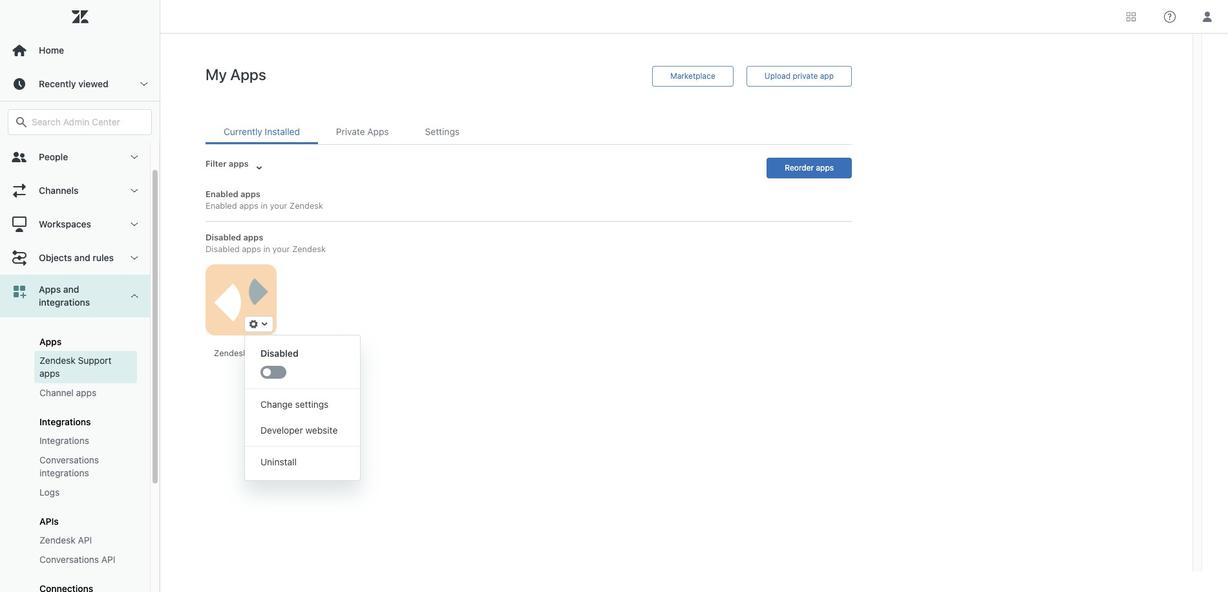 Task type: describe. For each thing, give the bounding box(es) containing it.
logs
[[39, 487, 60, 498]]

conversations for api
[[39, 554, 99, 565]]

2 integrations from the top
[[39, 435, 89, 446]]

conversations api element
[[39, 553, 115, 566]]

api for conversations api
[[101, 554, 115, 565]]

and for apps
[[63, 284, 79, 295]]

apps and integrations
[[39, 284, 90, 308]]

integrations inside dropdown button
[[39, 297, 90, 308]]

channel apps
[[39, 387, 96, 398]]

zendesk support apps element
[[39, 354, 132, 380]]

recently viewed button
[[0, 67, 160, 101]]

help image
[[1165, 11, 1176, 22]]

apis element
[[39, 516, 59, 527]]

workspaces
[[39, 219, 91, 230]]

apps for apps and integrations
[[39, 284, 61, 295]]

logs link
[[34, 483, 137, 502]]

user menu image
[[1199, 8, 1216, 25]]

conversations for integrations
[[39, 455, 99, 466]]

zendesk api
[[39, 535, 92, 546]]

rules
[[93, 252, 114, 263]]

objects and rules
[[39, 252, 114, 263]]

Search Admin Center field
[[32, 116, 144, 128]]

tree inside primary element
[[0, 140, 160, 592]]

people
[[39, 151, 68, 162]]

and for objects
[[74, 252, 90, 263]]

integrations link
[[34, 431, 137, 451]]

zendesk api element
[[39, 534, 92, 547]]

primary element
[[0, 0, 160, 592]]

apps inside 'zendesk support apps'
[[39, 368, 60, 379]]

none search field inside primary element
[[1, 109, 158, 135]]

apis
[[39, 516, 59, 527]]

channels
[[39, 185, 79, 196]]

integrations element inside integrations link
[[39, 435, 89, 447]]

zendesk products image
[[1127, 12, 1136, 21]]

home button
[[0, 34, 160, 67]]

objects and rules button
[[0, 241, 150, 275]]

api for zendesk api
[[78, 535, 92, 546]]

recently viewed
[[39, 78, 108, 89]]

channel
[[39, 387, 74, 398]]

conversations api link
[[34, 550, 137, 570]]

channels button
[[0, 174, 150, 208]]

tree item inside primary element
[[0, 275, 150, 592]]

channel apps element
[[39, 387, 96, 400]]

apps and integrations button
[[0, 275, 150, 317]]



Task type: locate. For each thing, give the bounding box(es) containing it.
1 horizontal spatial api
[[101, 554, 115, 565]]

conversations integrations
[[39, 455, 99, 478]]

1 vertical spatial integrations
[[39, 467, 89, 478]]

integrations up conversations integrations
[[39, 435, 89, 446]]

1 zendesk from the top
[[39, 355, 75, 366]]

apps inside apps and integrations group
[[39, 336, 62, 347]]

0 vertical spatial zendesk
[[39, 355, 75, 366]]

1 vertical spatial zendesk
[[39, 535, 75, 546]]

apps
[[39, 368, 60, 379], [76, 387, 96, 398]]

1 vertical spatial api
[[101, 554, 115, 565]]

2 integrations element from the top
[[39, 435, 89, 447]]

conversations down zendesk api element
[[39, 554, 99, 565]]

integrations up logs
[[39, 467, 89, 478]]

integrations
[[39, 297, 90, 308], [39, 467, 89, 478]]

zendesk inside 'zendesk support apps'
[[39, 355, 75, 366]]

1 vertical spatial integrations element
[[39, 435, 89, 447]]

api up conversations api 'link'
[[78, 535, 92, 546]]

workspaces button
[[0, 208, 150, 241]]

conversations integrations element
[[39, 454, 132, 480]]

1 vertical spatial apps
[[39, 336, 62, 347]]

conversations integrations link
[[34, 451, 137, 483]]

0 vertical spatial integrations element
[[39, 416, 91, 427]]

2 conversations from the top
[[39, 554, 99, 565]]

integrations element up integrations link
[[39, 416, 91, 427]]

and inside dropdown button
[[74, 252, 90, 263]]

connections element
[[39, 583, 93, 592]]

0 vertical spatial apps
[[39, 284, 61, 295]]

1 vertical spatial apps
[[76, 387, 96, 398]]

api
[[78, 535, 92, 546], [101, 554, 115, 565]]

integrations up apps element
[[39, 297, 90, 308]]

viewed
[[78, 78, 108, 89]]

and
[[74, 252, 90, 263], [63, 284, 79, 295]]

apps down objects
[[39, 284, 61, 295]]

apps inside apps and integrations
[[39, 284, 61, 295]]

1 vertical spatial conversations
[[39, 554, 99, 565]]

apps
[[39, 284, 61, 295], [39, 336, 62, 347]]

tree
[[0, 140, 160, 592]]

conversations
[[39, 455, 99, 466], [39, 554, 99, 565]]

1 integrations element from the top
[[39, 416, 91, 427]]

0 vertical spatial integrations
[[39, 416, 91, 427]]

recently
[[39, 78, 76, 89]]

1 conversations from the top
[[39, 455, 99, 466]]

0 vertical spatial conversations
[[39, 455, 99, 466]]

channel apps link
[[34, 383, 137, 403]]

0 horizontal spatial apps
[[39, 368, 60, 379]]

zendesk down apps element
[[39, 355, 75, 366]]

tree item containing apps and integrations
[[0, 275, 150, 592]]

conversations api
[[39, 554, 115, 565]]

apps down zendesk support apps element at left bottom
[[76, 387, 96, 398]]

and down objects and rules dropdown button
[[63, 284, 79, 295]]

apps and integrations group
[[0, 317, 150, 592]]

logs element
[[39, 486, 60, 499]]

1 integrations from the top
[[39, 416, 91, 427]]

integrations inside conversations integrations
[[39, 467, 89, 478]]

0 vertical spatial and
[[74, 252, 90, 263]]

1 horizontal spatial apps
[[76, 387, 96, 398]]

zendesk for zendesk api
[[39, 535, 75, 546]]

tree item
[[0, 275, 150, 592]]

zendesk
[[39, 355, 75, 366], [39, 535, 75, 546]]

zendesk support apps
[[39, 355, 112, 379]]

None search field
[[1, 109, 158, 135]]

integrations
[[39, 416, 91, 427], [39, 435, 89, 446]]

zendesk api link
[[34, 531, 137, 550]]

integrations element up conversations integrations
[[39, 435, 89, 447]]

zendesk for zendesk support apps
[[39, 355, 75, 366]]

support
[[78, 355, 112, 366]]

tree containing people
[[0, 140, 160, 592]]

apps element
[[39, 336, 62, 347]]

api inside 'link'
[[101, 554, 115, 565]]

apps up "channel"
[[39, 368, 60, 379]]

zendesk support apps link
[[34, 351, 137, 383]]

people button
[[0, 140, 150, 174]]

2 zendesk from the top
[[39, 535, 75, 546]]

1 vertical spatial and
[[63, 284, 79, 295]]

and inside apps and integrations
[[63, 284, 79, 295]]

apps for apps element
[[39, 336, 62, 347]]

apps up 'zendesk support apps'
[[39, 336, 62, 347]]

conversations down integrations link
[[39, 455, 99, 466]]

0 vertical spatial apps
[[39, 368, 60, 379]]

conversations inside 'link'
[[39, 554, 99, 565]]

api down zendesk api link
[[101, 554, 115, 565]]

and left rules
[[74, 252, 90, 263]]

zendesk down apis element
[[39, 535, 75, 546]]

objects
[[39, 252, 72, 263]]

integrations up integrations link
[[39, 416, 91, 427]]

0 vertical spatial integrations
[[39, 297, 90, 308]]

0 horizontal spatial api
[[78, 535, 92, 546]]

1 vertical spatial integrations
[[39, 435, 89, 446]]

0 vertical spatial api
[[78, 535, 92, 546]]

integrations element
[[39, 416, 91, 427], [39, 435, 89, 447]]

home
[[39, 45, 64, 56]]



Task type: vqa. For each thing, say whether or not it's contained in the screenshot.
the and inside the Objects and rules DROPDOWN BUTTON
yes



